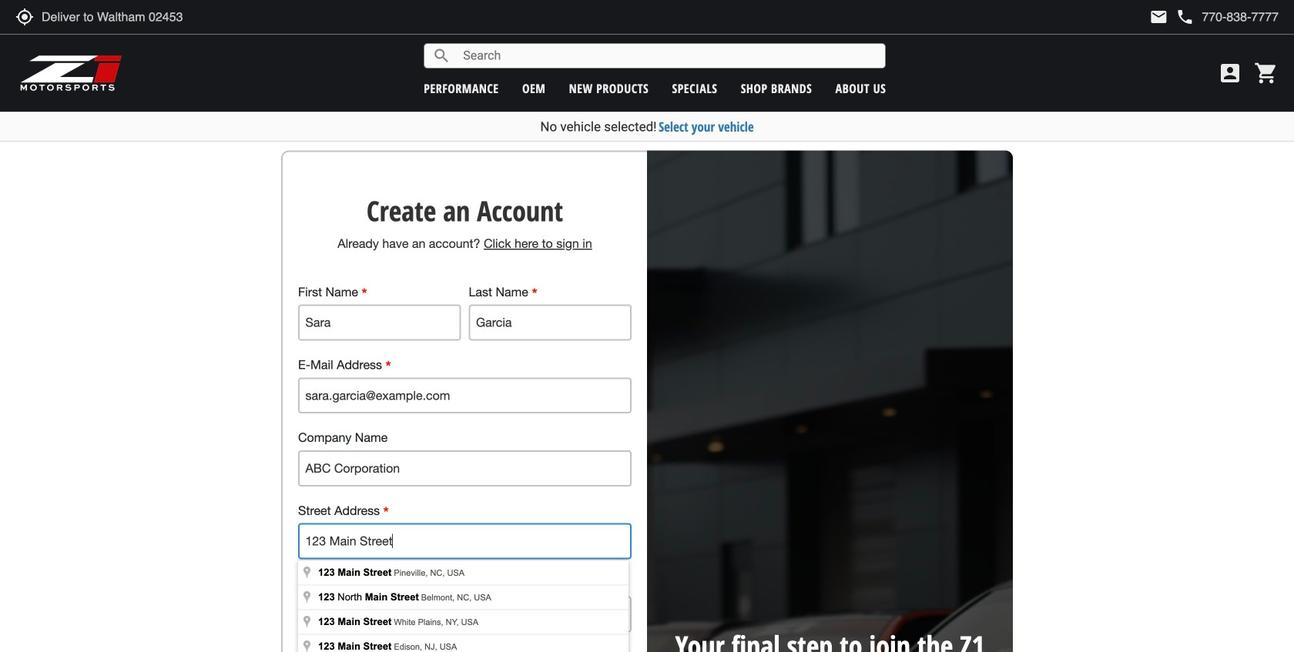 Task type: vqa. For each thing, say whether or not it's contained in the screenshot.
y
no



Task type: describe. For each thing, give the bounding box(es) containing it.
2 marker image from the top
[[301, 615, 313, 631]]

Apartment, Suite or Bldg. text field
[[298, 597, 632, 633]]

z1 motorsports logo image
[[19, 54, 123, 92]]

First Name text field
[[298, 305, 461, 341]]

1 marker image from the top
[[301, 566, 313, 581]]



Task type: locate. For each thing, give the bounding box(es) containing it.
0 vertical spatial marker image
[[301, 591, 313, 606]]

0 vertical spatial marker image
[[301, 566, 313, 581]]

Search search field
[[451, 44, 885, 68]]

marker image
[[301, 591, 313, 606], [301, 615, 313, 631]]

Last Name text field
[[469, 305, 632, 341]]

1 marker image from the top
[[301, 591, 313, 606]]

1 vertical spatial marker image
[[301, 615, 313, 631]]

Company Name text field
[[298, 451, 632, 487]]

marker image
[[301, 566, 313, 581], [301, 640, 313, 653]]

Street Address text field
[[298, 524, 632, 560]]

E-Mail Address text field
[[298, 378, 632, 414]]

2 marker image from the top
[[301, 640, 313, 653]]

1 vertical spatial marker image
[[301, 640, 313, 653]]



